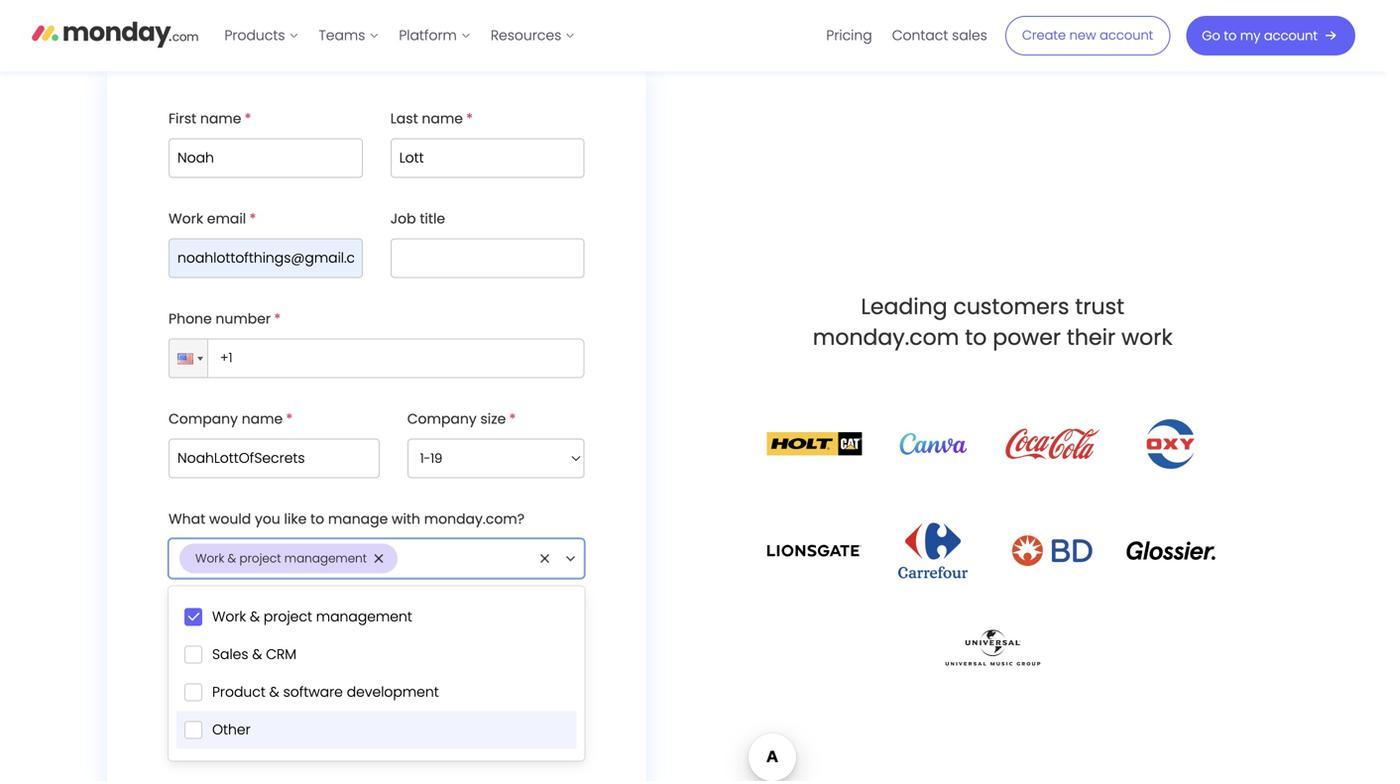 Task type: locate. For each thing, give the bounding box(es) containing it.
leading customers trust monday.com to power their work
[[813, 292, 1173, 353]]

monday.com
[[813, 322, 959, 353]]

account right my
[[1264, 27, 1318, 45]]

How can our team help you? text field
[[169, 639, 585, 744]]

what
[[169, 510, 205, 529]]

title
[[420, 209, 445, 229]]

1 (702) 123-4567 telephone field
[[203, 339, 585, 378]]

holtcat image
[[767, 432, 862, 456]]

work & project management up crm on the left of the page
[[212, 607, 412, 627]]

Company name text field
[[169, 439, 380, 478]]

sales
[[952, 26, 988, 45]]

to for leading customers trust monday.com to power their work
[[965, 322, 987, 353]]

to inside button
[[1224, 27, 1237, 45]]

1 company from the left
[[169, 410, 238, 429]]

0 horizontal spatial to
[[310, 510, 324, 529]]

Last name text field
[[391, 138, 585, 178]]

work email
[[169, 209, 246, 229]]

to
[[1224, 27, 1237, 45], [965, 322, 987, 353], [310, 510, 324, 529]]

how can our team help you?
[[169, 610, 367, 629]]

what would you like to manage with monday.com?
[[169, 510, 525, 529]]

2 horizontal spatial to
[[1224, 27, 1237, 45]]

to right like
[[310, 510, 324, 529]]

to right go on the right of page
[[1224, 27, 1237, 45]]

work
[[1122, 322, 1173, 353]]

to for what would you like to manage with monday.com?
[[310, 510, 324, 529]]

main element
[[215, 0, 1356, 71]]

1 horizontal spatial company
[[407, 410, 477, 429]]

name
[[200, 109, 241, 128], [422, 109, 463, 128], [242, 410, 283, 429]]

company left size
[[407, 410, 477, 429]]

first name
[[169, 109, 241, 128]]

power
[[993, 322, 1061, 353]]

product & software development
[[212, 683, 439, 702]]

work left email
[[169, 209, 203, 229]]

list
[[215, 0, 585, 71], [817, 0, 998, 71]]

coca cola image
[[1005, 418, 1100, 470]]

work & project management
[[195, 550, 367, 567], [212, 607, 412, 627]]

1 list from the left
[[215, 0, 585, 71]]

&
[[228, 550, 236, 567], [250, 607, 260, 627], [252, 645, 262, 664], [269, 683, 279, 702]]

& up sales & crm
[[250, 607, 260, 627]]

management up how can our team help you? text field
[[316, 607, 412, 627]]

project
[[239, 550, 281, 567], [264, 607, 312, 627]]

to inside leading customers trust monday.com to power their work
[[965, 322, 987, 353]]

bd image
[[1005, 529, 1100, 573]]

create new account button
[[1005, 16, 1171, 56]]

monday.com?
[[424, 510, 525, 529]]

0 vertical spatial work & project management
[[195, 550, 367, 567]]

resources
[[491, 26, 562, 45]]

list containing pricing
[[817, 0, 998, 71]]

account right new
[[1100, 26, 1154, 44]]

phone
[[169, 309, 212, 329]]

Job title text field
[[391, 238, 585, 278]]

name for company name
[[242, 410, 283, 429]]

last
[[391, 109, 418, 128]]

you?
[[334, 610, 367, 629]]

company down united states: + 1 icon
[[169, 410, 238, 429]]

go
[[1202, 27, 1221, 45]]

create
[[1022, 26, 1066, 44]]

0 horizontal spatial list
[[215, 0, 585, 71]]

oxy image
[[1143, 416, 1201, 472]]

name up company name text box
[[242, 410, 283, 429]]

products link
[[215, 20, 309, 52]]

2 vertical spatial to
[[310, 510, 324, 529]]

project up crm on the left of the page
[[264, 607, 312, 627]]

account
[[1100, 26, 1154, 44], [1264, 27, 1318, 45]]

0 vertical spatial to
[[1224, 27, 1237, 45]]

1 horizontal spatial account
[[1264, 27, 1318, 45]]

work up sales
[[212, 607, 246, 627]]

management
[[284, 550, 367, 567], [316, 607, 412, 627]]

name right first
[[200, 109, 241, 128]]

0 vertical spatial project
[[239, 550, 281, 567]]

teams
[[319, 26, 365, 45]]

2 list from the left
[[817, 0, 998, 71]]

& down would
[[228, 550, 236, 567]]

company for company size
[[407, 410, 477, 429]]

like
[[284, 510, 307, 529]]

management down what would you like to manage with monday.com?
[[284, 550, 367, 567]]

sales
[[212, 645, 248, 664]]

work down would
[[195, 550, 224, 567]]

leading
[[861, 292, 948, 322]]

work & project management down you
[[195, 550, 367, 567]]

1 vertical spatial management
[[316, 607, 412, 627]]

contact sales
[[892, 26, 988, 45]]

company
[[169, 410, 238, 429], [407, 410, 477, 429]]

name right last at top
[[422, 109, 463, 128]]

you
[[255, 510, 280, 529]]

how
[[169, 610, 198, 629]]

would
[[209, 510, 251, 529]]

to down customers
[[965, 322, 987, 353]]

1 horizontal spatial to
[[965, 322, 987, 353]]

products
[[225, 26, 285, 45]]

project down you
[[239, 550, 281, 567]]

pricing
[[827, 26, 872, 45]]

manage
[[328, 510, 388, 529]]

1 horizontal spatial list
[[817, 0, 998, 71]]

2 company from the left
[[407, 410, 477, 429]]

with
[[392, 510, 421, 529]]

0 horizontal spatial company
[[169, 410, 238, 429]]

platform
[[399, 26, 457, 45]]

pricing link
[[817, 20, 882, 52]]

work
[[169, 209, 203, 229], [195, 550, 224, 567], [212, 607, 246, 627]]

canva image
[[886, 433, 981, 455]]

monday.com logo image
[[32, 13, 199, 55]]

1 vertical spatial to
[[965, 322, 987, 353]]



Task type: vqa. For each thing, say whether or not it's contained in the screenshot.
"industries icon"
no



Task type: describe. For each thing, give the bounding box(es) containing it.
customers
[[954, 292, 1070, 322]]

0 horizontal spatial account
[[1100, 26, 1154, 44]]

contact sales button
[[882, 20, 998, 52]]

can
[[202, 610, 229, 629]]

go to my account button
[[1186, 16, 1356, 56]]

job title
[[391, 209, 445, 229]]

& right product
[[269, 683, 279, 702]]

team
[[259, 610, 297, 629]]

trust
[[1075, 292, 1125, 322]]

phone number
[[169, 309, 271, 329]]

0 vertical spatial management
[[284, 550, 367, 567]]

platform link
[[389, 20, 481, 52]]

name for last name
[[422, 109, 463, 128]]

what would you like to manage with monday.com? element
[[169, 539, 585, 761]]

help
[[300, 610, 331, 629]]

software
[[283, 683, 343, 702]]

company for company name
[[169, 410, 238, 429]]

crm
[[266, 645, 297, 664]]

contact
[[892, 26, 948, 45]]

0 vertical spatial work
[[169, 209, 203, 229]]

2 vertical spatial work
[[212, 607, 246, 627]]

sales & crm
[[212, 645, 297, 664]]

development
[[347, 683, 439, 702]]

teams link
[[309, 20, 389, 52]]

carrefour image
[[899, 523, 968, 579]]

new
[[1070, 26, 1097, 44]]

create new account
[[1022, 26, 1154, 44]]

number
[[216, 309, 271, 329]]

last name
[[391, 109, 463, 128]]

& left crm on the left of the page
[[252, 645, 262, 664]]

size
[[480, 410, 506, 429]]

email
[[207, 209, 246, 229]]

united states: + 1 image
[[197, 357, 203, 361]]

lionsgate image
[[767, 539, 862, 563]]

1 vertical spatial work & project management
[[212, 607, 412, 627]]

name for first name
[[200, 109, 241, 128]]

universal music group image
[[945, 630, 1041, 666]]

First name text field
[[169, 138, 363, 178]]

1 vertical spatial work
[[195, 550, 224, 567]]

list containing products
[[215, 0, 585, 71]]

company size
[[407, 410, 506, 429]]

first
[[169, 109, 197, 128]]

other
[[212, 720, 251, 740]]

glossier image
[[1124, 541, 1219, 561]]

product
[[212, 683, 266, 702]]

my
[[1241, 27, 1261, 45]]

our
[[233, 610, 256, 629]]

job
[[391, 209, 416, 229]]

1 vertical spatial project
[[264, 607, 312, 627]]

go to my account
[[1202, 27, 1318, 45]]

resources link
[[481, 20, 585, 52]]

Work email email field
[[169, 238, 363, 278]]

company name
[[169, 410, 283, 429]]

their
[[1067, 322, 1116, 353]]



